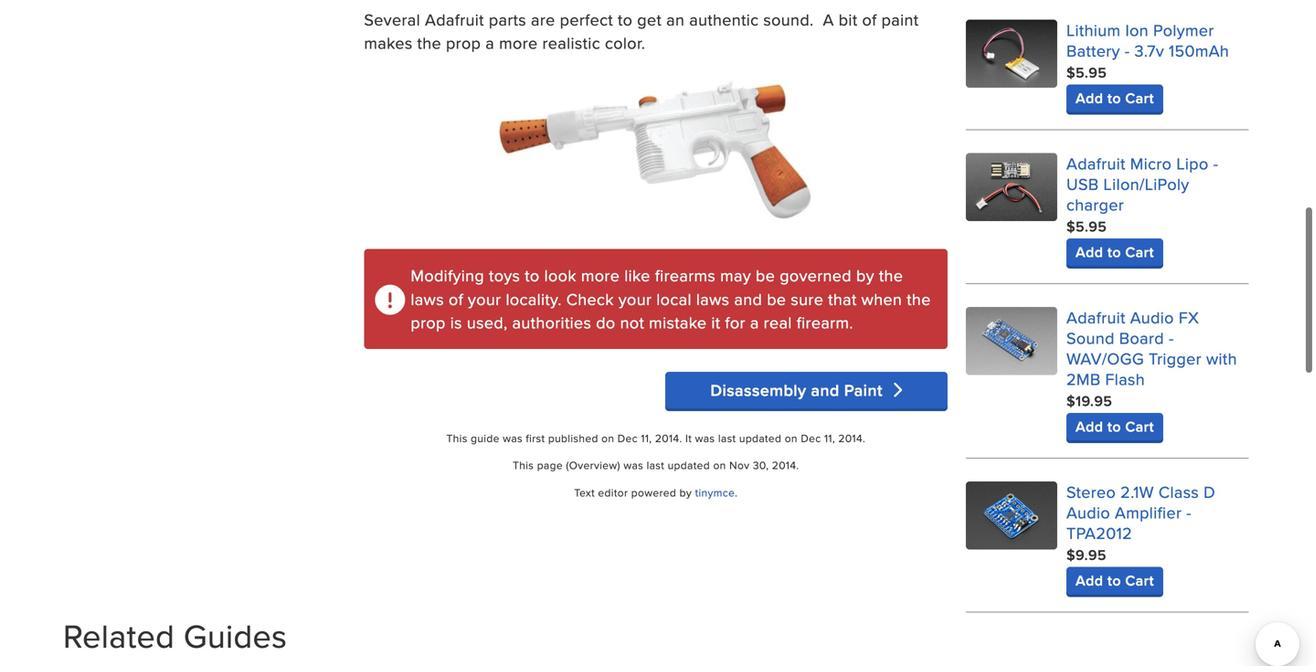 Task type: locate. For each thing, give the bounding box(es) containing it.
0 vertical spatial audio
[[1131, 306, 1175, 329]]

0 vertical spatial prop
[[446, 31, 481, 55]]

disassembly
[[711, 378, 807, 402]]

2 11, from the left
[[825, 431, 836, 446]]

0 horizontal spatial and
[[735, 287, 763, 311]]

and
[[735, 287, 763, 311], [811, 378, 840, 402]]

4 add to cart link from the top
[[1067, 567, 1164, 595]]

add down battery
[[1076, 87, 1104, 109]]

- inside adafruit audio fx sound board - wav/ogg trigger with 2mb flash $19.95 add to cart
[[1169, 326, 1175, 350]]

1 dec from the left
[[618, 431, 638, 446]]

the right when
[[907, 287, 931, 311]]

- inside stereo 2.1w class d audio amplifier - tpa2012 $9.95 add to cart
[[1187, 501, 1192, 524]]

more
[[499, 31, 538, 55], [581, 264, 620, 287]]

page content region containing disassembly and paint
[[364, 0, 948, 613]]

4 cart from the top
[[1126, 570, 1155, 591]]

your down "like"
[[619, 287, 652, 311]]

this for this guide was first published on dec 11, 2014. it was last updated on dec 11, 2014.
[[447, 431, 468, 446]]

to up color.
[[618, 8, 633, 31]]

page content region
[[364, 0, 948, 613], [364, 0, 948, 384]]

0 vertical spatial of
[[863, 8, 877, 31]]

the inside several adafruit parts are perfect to get an authentic sound.  a bit of paint makes the prop a more realistic color.
[[417, 31, 442, 55]]

the right makes
[[417, 31, 442, 55]]

stereo 2.1w class d audio amplifier - tpa2012 $9.95 add to cart
[[1067, 480, 1216, 591]]

dec down the disassembly and paint link
[[801, 431, 822, 446]]

add down $19.95
[[1076, 416, 1104, 437]]

0 vertical spatial a
[[486, 31, 495, 55]]

nov
[[730, 458, 750, 473]]

1 horizontal spatial your
[[619, 287, 652, 311]]

4 add from the top
[[1076, 570, 1104, 591]]

$5.95 inside "lithium ion polymer battery - 3.7v 150mah $5.95 add to cart"
[[1067, 62, 1107, 83]]

1 horizontal spatial dec
[[801, 431, 822, 446]]

0 horizontal spatial more
[[499, 31, 538, 55]]

was left first
[[503, 431, 523, 446]]

1 your from the left
[[468, 287, 501, 311]]

- right lipo
[[1214, 152, 1219, 175]]

prop left 'is'
[[411, 311, 446, 334]]

$5.95 down lithium
[[1067, 62, 1107, 83]]

last up text editor powered by tinymce .
[[647, 458, 665, 473]]

- left 3.7v
[[1125, 39, 1131, 62]]

with
[[1207, 347, 1238, 370]]

a down parts
[[486, 31, 495, 55]]

2 horizontal spatial the
[[907, 287, 931, 311]]

0 horizontal spatial 11,
[[641, 431, 652, 446]]

prop right makes
[[446, 31, 481, 55]]

add to cart link
[[1067, 84, 1164, 112], [1067, 238, 1164, 266], [1067, 413, 1164, 441], [1067, 567, 1164, 595]]

updated up '30,'
[[740, 431, 782, 446]]

by left tinymce link
[[680, 485, 692, 500]]

related
[[63, 612, 175, 660]]

tinymce link
[[695, 485, 735, 500]]

modifying toys to look more like firearms may be governed by the laws of your locality. check your local laws and be sure that when the prop is used, authorities do not mistake it for a real firearm.
[[411, 264, 936, 334]]

adafruit left parts
[[425, 8, 484, 31]]

1 horizontal spatial more
[[581, 264, 620, 287]]

adafruit inside adafruit micro lipo - usb liion/lipoly charger $5.95 add to cart
[[1067, 152, 1126, 175]]

1 horizontal spatial of
[[863, 8, 877, 31]]

0 horizontal spatial laws
[[411, 287, 444, 311]]

0 vertical spatial this
[[447, 431, 468, 446]]

trigger
[[1149, 347, 1202, 370]]

1 horizontal spatial last
[[718, 431, 736, 446]]

1 horizontal spatial a
[[750, 311, 759, 334]]

2014.
[[655, 431, 683, 446], [839, 431, 866, 446], [772, 458, 800, 473]]

audio
[[1131, 306, 1175, 329], [1067, 501, 1111, 524]]

1 vertical spatial adafruit
[[1067, 152, 1126, 175]]

0 vertical spatial more
[[499, 31, 538, 55]]

1 horizontal spatial laws
[[697, 287, 730, 311]]

of up 'is'
[[449, 287, 464, 311]]

cart inside stereo 2.1w class d audio amplifier - tpa2012 $9.95 add to cart
[[1126, 570, 1155, 591]]

0 horizontal spatial of
[[449, 287, 464, 311]]

by up when
[[857, 264, 875, 287]]

laws down modifying
[[411, 287, 444, 311]]

0 horizontal spatial was
[[503, 431, 523, 446]]

1 laws from the left
[[411, 287, 444, 311]]

0 horizontal spatial a
[[486, 31, 495, 55]]

$5.95 for adafruit micro lipo - usb liion/lipoly charger
[[1067, 216, 1107, 237]]

updated down it
[[668, 458, 710, 473]]

sure
[[791, 287, 824, 311]]

to inside several adafruit parts are perfect to get an authentic sound.  a bit of paint makes the prop a more realistic color.
[[618, 8, 633, 31]]

perfect
[[560, 8, 613, 31]]

0 horizontal spatial your
[[468, 287, 501, 311]]

to inside adafruit micro lipo - usb liion/lipoly charger $5.95 add to cart
[[1108, 241, 1122, 263]]

$9.95
[[1067, 544, 1107, 566]]

to down tpa2012
[[1108, 570, 1122, 591]]

liion/lipoly
[[1104, 172, 1190, 195]]

updated
[[740, 431, 782, 446], [668, 458, 710, 473]]

1 vertical spatial a
[[750, 311, 759, 334]]

on down disassembly and paint
[[785, 431, 798, 446]]

cart down tpa2012
[[1126, 570, 1155, 591]]

add down $9.95
[[1076, 570, 1104, 591]]

and left the paint
[[811, 378, 840, 402]]

the up when
[[879, 264, 904, 287]]

cart down flash
[[1126, 416, 1155, 437]]

adafruit audio fx sound board - wav/ogg trigger with 2mb flash link
[[1067, 306, 1238, 391]]

prop
[[446, 31, 481, 55], [411, 311, 446, 334]]

your
[[468, 287, 501, 311], [619, 287, 652, 311]]

last up the nov
[[718, 431, 736, 446]]

paint
[[882, 8, 919, 31]]

this for this page (overview) was last updated on nov 30, 2014.
[[513, 458, 534, 473]]

was up the powered
[[624, 458, 644, 473]]

2 $5.95 from the top
[[1067, 216, 1107, 237]]

add to cart link down $19.95
[[1067, 413, 1164, 441]]

mistake
[[649, 311, 707, 334]]

$19.95
[[1067, 390, 1113, 412]]

was
[[503, 431, 523, 446], [695, 431, 715, 446], [624, 458, 644, 473]]

3 add from the top
[[1076, 416, 1104, 437]]

1 add from the top
[[1076, 87, 1104, 109]]

and down may
[[735, 287, 763, 311]]

$5.95 down "usb"
[[1067, 216, 1107, 237]]

add inside adafruit audio fx sound board - wav/ogg trigger with 2mb flash $19.95 add to cart
[[1076, 416, 1104, 437]]

add
[[1076, 87, 1104, 109], [1076, 241, 1104, 263], [1076, 416, 1104, 437], [1076, 570, 1104, 591]]

to down 'charger'
[[1108, 241, 1122, 263]]

firearms
[[655, 264, 716, 287]]

$5.95
[[1067, 62, 1107, 83], [1067, 216, 1107, 237]]

to
[[618, 8, 633, 31], [1108, 87, 1122, 109], [1108, 241, 1122, 263], [525, 264, 540, 287], [1108, 416, 1122, 437], [1108, 570, 1122, 591]]

1 vertical spatial prop
[[411, 311, 446, 334]]

laws
[[411, 287, 444, 311], [697, 287, 730, 311]]

a right for
[[750, 311, 759, 334]]

add to cart link for audio
[[1067, 567, 1164, 595]]

2 dec from the left
[[801, 431, 822, 446]]

was right it
[[695, 431, 715, 446]]

adafruit
[[425, 8, 484, 31], [1067, 152, 1126, 175], [1067, 306, 1126, 329]]

1 cart from the top
[[1126, 87, 1155, 109]]

1 horizontal spatial and
[[811, 378, 840, 402]]

cart down 3.7v
[[1126, 87, 1155, 109]]

audio left fx
[[1131, 306, 1175, 329]]

2 cart from the top
[[1126, 241, 1155, 263]]

1 vertical spatial $5.95
[[1067, 216, 1107, 237]]

0 horizontal spatial this
[[447, 431, 468, 446]]

on up (overview)
[[602, 431, 615, 446]]

0 horizontal spatial dec
[[618, 431, 638, 446]]

1 vertical spatial audio
[[1067, 501, 1111, 524]]

1 vertical spatial this
[[513, 458, 534, 473]]

2 vertical spatial adafruit
[[1067, 306, 1126, 329]]

1 horizontal spatial 11,
[[825, 431, 836, 446]]

that
[[829, 287, 857, 311]]

-
[[1125, 39, 1131, 62], [1214, 152, 1219, 175], [1169, 326, 1175, 350], [1187, 501, 1192, 524]]

adafruit up wav/ogg
[[1067, 306, 1126, 329]]

11, down the disassembly and paint link
[[825, 431, 836, 446]]

to down battery
[[1108, 87, 1122, 109]]

- left fx
[[1169, 326, 1175, 350]]

more up the check
[[581, 264, 620, 287]]

of right the bit
[[863, 8, 877, 31]]

1 add to cart link from the top
[[1067, 84, 1164, 112]]

2 add to cart link from the top
[[1067, 238, 1164, 266]]

of inside modifying toys to look more like firearms may be governed by the laws of your locality. check your local laws and be sure that when the prop is used, authorities do not mistake it for a real firearm.
[[449, 287, 464, 311]]

locality.
[[506, 287, 562, 311]]

1 horizontal spatial audio
[[1131, 306, 1175, 329]]

0 vertical spatial and
[[735, 287, 763, 311]]

adafruit for adafruit micro lipo - usb liion/lipoly charger
[[1067, 152, 1126, 175]]

3 add to cart link from the top
[[1067, 413, 1164, 441]]

battery
[[1067, 39, 1121, 62]]

lithium
[[1067, 18, 1121, 41]]

cart down the adafruit micro lipo - usb liion/lipoly charger link
[[1126, 241, 1155, 263]]

1 $5.95 from the top
[[1067, 62, 1107, 83]]

angled shot of a adafruit audio fx sound board. image
[[967, 307, 1058, 375]]

of
[[863, 8, 877, 31], [449, 287, 464, 311]]

add inside stereo 2.1w class d audio amplifier - tpa2012 $9.95 add to cart
[[1076, 570, 1104, 591]]

add down 'charger'
[[1076, 241, 1104, 263]]

your up "used,"
[[468, 287, 501, 311]]

2 add from the top
[[1076, 241, 1104, 263]]

0 vertical spatial adafruit
[[425, 8, 484, 31]]

makes
[[364, 31, 413, 55]]

150mah
[[1169, 39, 1230, 62]]

1 vertical spatial of
[[449, 287, 464, 311]]

adafruit up 'charger'
[[1067, 152, 1126, 175]]

0 horizontal spatial updated
[[668, 458, 710, 473]]

add to cart link down 'charger'
[[1067, 238, 1164, 266]]

2014. right '30,'
[[772, 458, 800, 473]]

to down $19.95
[[1108, 416, 1122, 437]]

a inside modifying toys to look more like firearms may be governed by the laws of your locality. check your local laws and be sure that when the prop is used, authorities do not mistake it for a real firearm.
[[750, 311, 759, 334]]

adafruit for adafruit audio fx sound board - wav/ogg trigger with 2mb flash
[[1067, 306, 1126, 329]]

.
[[735, 485, 738, 500]]

audio up $9.95
[[1067, 501, 1111, 524]]

- left d
[[1187, 501, 1192, 524]]

1 vertical spatial more
[[581, 264, 620, 287]]

0 vertical spatial updated
[[740, 431, 782, 446]]

11, up "this page (overview) was last updated on nov 30, 2014."
[[641, 431, 652, 446]]

0 vertical spatial $5.95
[[1067, 62, 1107, 83]]

it
[[712, 311, 721, 334]]

adafruit inside adafruit audio fx sound board - wav/ogg trigger with 2mb flash $19.95 add to cart
[[1067, 306, 1126, 329]]

angled shot of stereo 2.1w class d audio amplifier. image
[[967, 482, 1058, 550]]

add to cart link down $9.95
[[1067, 567, 1164, 595]]

0 horizontal spatial by
[[680, 485, 692, 500]]

audio inside stereo 2.1w class d audio amplifier - tpa2012 $9.95 add to cart
[[1067, 501, 1111, 524]]

this left page
[[513, 458, 534, 473]]

cart inside adafruit audio fx sound board - wav/ogg trigger with 2mb flash $19.95 add to cart
[[1126, 416, 1155, 437]]

3 cart from the top
[[1126, 416, 1155, 437]]

are
[[531, 8, 556, 31]]

a
[[486, 31, 495, 55], [750, 311, 759, 334]]

to up locality.
[[525, 264, 540, 287]]

to inside modifying toys to look more like firearms may be governed by the laws of your locality. check your local laws and be sure that when the prop is used, authorities do not mistake it for a real firearm.
[[525, 264, 540, 287]]

lipo
[[1177, 152, 1209, 175]]

1 horizontal spatial this
[[513, 458, 534, 473]]

0 horizontal spatial the
[[417, 31, 442, 55]]

1 horizontal spatial by
[[857, 264, 875, 287]]

adafruit micro lipo - usb liion/lipoly charger link
[[1067, 152, 1219, 216]]

1 horizontal spatial was
[[624, 458, 644, 473]]

1 vertical spatial by
[[680, 485, 692, 500]]

add to cart link down battery
[[1067, 84, 1164, 112]]

on left the nov
[[714, 458, 727, 473]]

dec up "this page (overview) was last updated on nov 30, 2014."
[[618, 431, 638, 446]]

11,
[[641, 431, 652, 446], [825, 431, 836, 446]]

more inside several adafruit parts are perfect to get an authentic sound.  a bit of paint makes the prop a more realistic color.
[[499, 31, 538, 55]]

toys
[[489, 264, 520, 287]]

1 vertical spatial last
[[647, 458, 665, 473]]

disassembly and paint
[[711, 378, 888, 402]]

by
[[857, 264, 875, 287], [680, 485, 692, 500]]

wav/ogg
[[1067, 347, 1145, 370]]

0 vertical spatial by
[[857, 264, 875, 287]]

2014. down the paint
[[839, 431, 866, 446]]

0 horizontal spatial audio
[[1067, 501, 1111, 524]]

dec
[[618, 431, 638, 446], [801, 431, 822, 446]]

local
[[657, 287, 692, 311]]

$5.95 inside adafruit micro lipo - usb liion/lipoly charger $5.95 add to cart
[[1067, 216, 1107, 237]]

this left guide
[[447, 431, 468, 446]]

2014. left it
[[655, 431, 683, 446]]

laws up it
[[697, 287, 730, 311]]

more down parts
[[499, 31, 538, 55]]



Task type: vqa. For each thing, say whether or not it's contained in the screenshot.
"SERIAL"
no



Task type: describe. For each thing, give the bounding box(es) containing it.
used,
[[467, 311, 508, 334]]

micro
[[1131, 152, 1172, 175]]

adafruit inside several adafruit parts are perfect to get an authentic sound.  a bit of paint makes the prop a more realistic color.
[[425, 8, 484, 31]]

related guides
[[63, 612, 287, 660]]

for
[[725, 311, 746, 334]]

disassembly and paint link
[[665, 372, 948, 409]]

0 vertical spatial last
[[718, 431, 736, 446]]

stereo 2.1w class d audio amplifier - tpa2012 link
[[1067, 480, 1216, 545]]

(overview)
[[566, 458, 621, 473]]

text
[[575, 485, 595, 500]]

1 horizontal spatial 2014.
[[772, 458, 800, 473]]

prop inside modifying toys to look more like firearms may be governed by the laws of your locality. check your local laws and be sure that when the prop is used, authorities do not mistake it for a real firearm.
[[411, 311, 446, 334]]

bit
[[839, 8, 858, 31]]

several adafruit parts are perfect to get an authentic sound.  a bit of paint makes the prop a more realistic color.
[[364, 8, 919, 55]]

0 horizontal spatial 2014.
[[655, 431, 683, 446]]

d
[[1204, 480, 1216, 504]]

real
[[764, 311, 792, 334]]

guides
[[184, 612, 287, 660]]

flash
[[1106, 367, 1146, 391]]

published
[[548, 431, 599, 446]]

and inside modifying toys to look more like firearms may be governed by the laws of your locality. check your local laws and be sure that when the prop is used, authorities do not mistake it for a real firearm.
[[735, 287, 763, 311]]

authorities
[[513, 311, 592, 334]]

add to cart link for usb
[[1067, 238, 1164, 266]]

0 horizontal spatial last
[[647, 458, 665, 473]]

realistic
[[543, 31, 601, 55]]

1 horizontal spatial the
[[879, 264, 904, 287]]

powered
[[632, 485, 677, 500]]

get
[[638, 8, 662, 31]]

adafruit audio fx sound board - wav/ogg trigger with 2mb flash $19.95 add to cart
[[1067, 306, 1238, 437]]

tinymce
[[695, 485, 735, 500]]

like
[[625, 264, 651, 287]]

prop inside several adafruit parts are perfect to get an authentic sound.  a bit of paint makes the prop a more realistic color.
[[446, 31, 481, 55]]

by inside modifying toys to look more like firearms may be governed by the laws of your locality. check your local laws and be sure that when the prop is used, authorities do not mistake it for a real firearm.
[[857, 264, 875, 287]]

1 horizontal spatial updated
[[740, 431, 782, 446]]

sound
[[1067, 326, 1115, 350]]

usb
[[1067, 172, 1099, 195]]

is
[[450, 311, 462, 334]]

add to cart link for -
[[1067, 84, 1164, 112]]

text editor powered by tinymce .
[[575, 485, 738, 500]]

lithium ion polymer battery - 3.7v 150mah link
[[1067, 18, 1230, 62]]

2 horizontal spatial was
[[695, 431, 715, 446]]

a inside several adafruit parts are perfect to get an authentic sound.  a bit of paint makes the prop a more realistic color.
[[486, 31, 495, 55]]

2.1w
[[1121, 480, 1155, 504]]

components_toy.jpg image
[[489, 73, 824, 231]]

angle shot of lithium ion polymer battery 3.7v 150mah with jst 2-ph connector image
[[967, 19, 1058, 88]]

2 horizontal spatial on
[[785, 431, 798, 446]]

an
[[667, 8, 685, 31]]

charger
[[1067, 193, 1125, 216]]

of inside several adafruit parts are perfect to get an authentic sound.  a bit of paint makes the prop a more realistic color.
[[863, 8, 877, 31]]

more inside modifying toys to look more like firearms may be governed by the laws of your locality. check your local laws and be sure that when the prop is used, authorities do not mistake it for a real firearm.
[[581, 264, 620, 287]]

class
[[1159, 480, 1200, 504]]

fx
[[1179, 306, 1200, 329]]

authentic
[[690, 8, 759, 31]]

add inside "lithium ion polymer battery - 3.7v 150mah $5.95 add to cart"
[[1076, 87, 1104, 109]]

modifying
[[411, 264, 485, 287]]

paint
[[845, 378, 883, 402]]

editor
[[598, 485, 628, 500]]

page
[[537, 458, 563, 473]]

cart inside "lithium ion polymer battery - 3.7v 150mah $5.95 add to cart"
[[1126, 87, 1155, 109]]

check
[[567, 287, 614, 311]]

be right may
[[756, 264, 776, 287]]

parts
[[489, 8, 527, 31]]

audio inside adafruit audio fx sound board - wav/ogg trigger with 2mb flash $19.95 add to cart
[[1131, 306, 1175, 329]]

page content region containing several adafruit parts are perfect to get an authentic sound.  a bit of paint makes the prop a more realistic color.
[[364, 0, 948, 384]]

$5.95 for lithium ion polymer battery - 3.7v 150mah
[[1067, 62, 1107, 83]]

add to cart link for board
[[1067, 413, 1164, 441]]

30,
[[753, 458, 769, 473]]

do
[[596, 311, 616, 334]]

look
[[545, 264, 577, 287]]

1 vertical spatial and
[[811, 378, 840, 402]]

polymer
[[1154, 18, 1215, 41]]

may
[[721, 264, 752, 287]]

top view of adafruit micro lipo - usb liion/lipoly charger - v1 above a 2-pin jst cable. image
[[967, 153, 1058, 221]]

stereo
[[1067, 480, 1117, 504]]

- inside "lithium ion polymer battery - 3.7v 150mah $5.95 add to cart"
[[1125, 39, 1131, 62]]

tpa2012
[[1067, 521, 1133, 545]]

2 laws from the left
[[697, 287, 730, 311]]

it
[[686, 431, 692, 446]]

guide
[[471, 431, 500, 446]]

to inside adafruit audio fx sound board - wav/ogg trigger with 2mb flash $19.95 add to cart
[[1108, 416, 1122, 437]]

2 your from the left
[[619, 287, 652, 311]]

several
[[364, 8, 421, 31]]

this guide was first published on dec 11, 2014. it was last updated on dec 11, 2014.
[[447, 431, 866, 446]]

- inside adafruit micro lipo - usb liion/lipoly charger $5.95 add to cart
[[1214, 152, 1219, 175]]

2 horizontal spatial 2014.
[[839, 431, 866, 446]]

adafruit micro lipo - usb liion/lipoly charger $5.95 add to cart
[[1067, 152, 1219, 263]]

firearm.
[[797, 311, 854, 334]]

be up real
[[767, 287, 787, 311]]

sound.
[[764, 8, 814, 31]]

ion
[[1126, 18, 1149, 41]]

not
[[620, 311, 645, 334]]

amplifier
[[1115, 501, 1182, 524]]

board
[[1120, 326, 1165, 350]]

1 horizontal spatial on
[[714, 458, 727, 473]]

cart inside adafruit micro lipo - usb liion/lipoly charger $5.95 add to cart
[[1126, 241, 1155, 263]]

color.
[[605, 31, 646, 55]]

chevron right image
[[888, 382, 903, 398]]

2mb
[[1067, 367, 1101, 391]]

when
[[862, 287, 903, 311]]

governed
[[780, 264, 852, 287]]

to inside stereo 2.1w class d audio amplifier - tpa2012 $9.95 add to cart
[[1108, 570, 1122, 591]]

0 horizontal spatial on
[[602, 431, 615, 446]]

lithium ion polymer battery - 3.7v 150mah $5.95 add to cart
[[1067, 18, 1230, 109]]

to inside "lithium ion polymer battery - 3.7v 150mah $5.95 add to cart"
[[1108, 87, 1122, 109]]

this page (overview) was last updated on nov 30, 2014.
[[513, 458, 800, 473]]

add inside adafruit micro lipo - usb liion/lipoly charger $5.95 add to cart
[[1076, 241, 1104, 263]]

1 11, from the left
[[641, 431, 652, 446]]

1 vertical spatial updated
[[668, 458, 710, 473]]

first
[[526, 431, 545, 446]]

3.7v
[[1135, 39, 1165, 62]]



